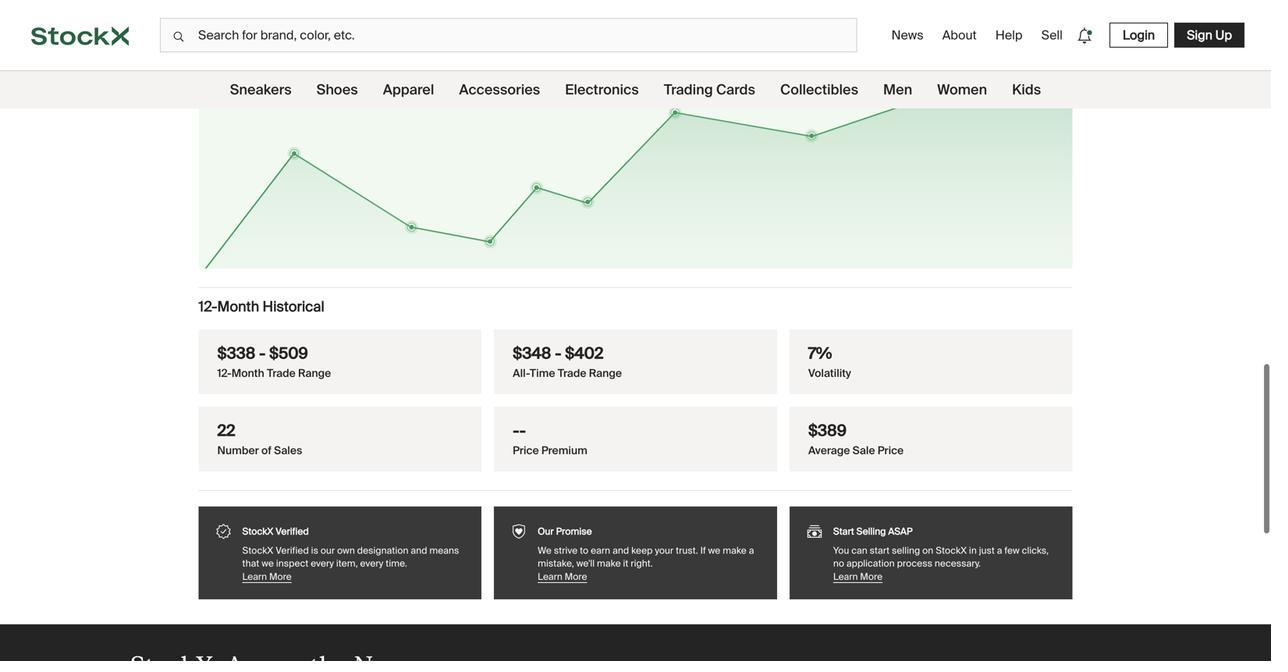 Task type: locate. For each thing, give the bounding box(es) containing it.
month inside $338         -          $509 12-month trade range
[[232, 366, 265, 381]]

1 vertical spatial we
[[262, 557, 274, 570]]

12-
[[199, 298, 217, 316], [217, 366, 232, 381]]

sales
[[274, 443, 302, 458]]

1 and from the left
[[411, 545, 427, 557]]

1 trade from the left
[[267, 366, 296, 381]]

1 horizontal spatial trade
[[558, 366, 587, 381]]

1 horizontal spatial learn
[[538, 571, 563, 583]]

and left means
[[411, 545, 427, 557]]

to for strive
[[580, 545, 589, 557]]

login button down data
[[337, 70, 442, 95]]

2 learn more link from the left
[[538, 570, 762, 584]]

0 vertical spatial 12-
[[199, 298, 217, 316]]

a right if
[[749, 545, 755, 557]]

sign up
[[1188, 27, 1233, 43], [256, 75, 296, 90]]

1 vertical spatial login button
[[337, 70, 442, 95]]

range inside $348           -            $402 all-time trade range
[[589, 366, 622, 381]]

0 vertical spatial make
[[723, 545, 747, 557]]

process
[[898, 557, 933, 570]]

on
[[923, 545, 934, 557]]

1 a from the left
[[749, 545, 755, 557]]

every down "designation"
[[360, 557, 384, 570]]

a
[[749, 545, 755, 557], [998, 545, 1003, 557]]

$402
[[565, 344, 604, 363]]

1 price from the left
[[513, 443, 539, 458]]

we
[[538, 545, 552, 557]]

range inside $338         -          $509 12-month trade range
[[298, 366, 331, 381]]

1 horizontal spatial login button
[[1110, 23, 1169, 48]]

we right if
[[709, 545, 721, 557]]

1 horizontal spatial range
[[589, 366, 622, 381]]

1 horizontal spatial a
[[998, 545, 1003, 557]]

all-
[[513, 366, 530, 381]]

3 learn from the left
[[834, 571, 858, 583]]

3 more from the left
[[861, 571, 883, 583]]

sign inside "sign up for free to view recent sales data"
[[224, 12, 262, 36]]

login button right notification unread icon
[[1110, 23, 1169, 48]]

about
[[943, 27, 977, 43]]

0 horizontal spatial sign up
[[256, 75, 296, 90]]

1 learn from the left
[[242, 571, 267, 583]]

we inside stockx verified stockx verified is our own designation and means that we inspect every item, every time. learn more
[[262, 557, 274, 570]]

1 vertical spatial month
[[232, 366, 265, 381]]

learn inside our promise we strive to earn and keep your trust. if we make a mistake, we'll make it right. learn more
[[538, 571, 563, 583]]

and up it
[[613, 545, 629, 557]]

0 vertical spatial to
[[359, 12, 376, 36]]

we right that
[[262, 557, 274, 570]]

stockx logo image
[[31, 26, 129, 46]]

trade inside $348           -            $402 all-time trade range
[[558, 366, 587, 381]]

trading cards link
[[664, 71, 756, 109]]

learn down the mistake,
[[538, 571, 563, 583]]

price
[[513, 443, 539, 458], [878, 443, 904, 458]]

1 vertical spatial verified
[[276, 545, 309, 557]]

1 verified from the top
[[276, 525, 309, 538]]

every down our
[[311, 557, 334, 570]]

1 range from the left
[[298, 366, 331, 381]]

7% volatility
[[809, 344, 852, 381]]

0 horizontal spatial more
[[269, 571, 292, 583]]

2 every from the left
[[360, 557, 384, 570]]

trust.
[[676, 545, 698, 557]]

make down earn
[[597, 557, 621, 570]]

2 a from the left
[[998, 545, 1003, 557]]

for
[[293, 12, 316, 36]]

2 horizontal spatial more
[[861, 571, 883, 583]]

more down inspect
[[269, 571, 292, 583]]

0 vertical spatial sign up button
[[1175, 23, 1245, 48]]

0 vertical spatial verified
[[276, 525, 309, 538]]

mistake,
[[538, 557, 574, 570]]

1 vertical spatial up
[[281, 75, 296, 90]]

price left premium in the bottom of the page
[[513, 443, 539, 458]]

application
[[847, 557, 895, 570]]

learn more link down necessary.
[[834, 570, 1057, 584]]

22 number of sales
[[217, 421, 302, 458]]

right.
[[631, 557, 653, 570]]

designation
[[357, 545, 409, 557]]

2 verified from the top
[[276, 545, 309, 557]]

1 horizontal spatial to
[[580, 545, 589, 557]]

1 vertical spatial to
[[580, 545, 589, 557]]

0 vertical spatial login
[[1123, 27, 1156, 43]]

sign
[[224, 12, 262, 36], [1188, 27, 1213, 43], [256, 75, 279, 90]]

learn down that
[[242, 571, 267, 583]]

data
[[334, 36, 372, 60]]

1 horizontal spatial sign up
[[1188, 27, 1233, 43]]

0 horizontal spatial and
[[411, 545, 427, 557]]

month
[[217, 298, 259, 316], [232, 366, 265, 381]]

clicks,
[[1022, 545, 1049, 557]]

learn more link down 'item,'
[[242, 570, 466, 584]]

2 and from the left
[[613, 545, 629, 557]]

1 horizontal spatial more
[[565, 571, 587, 583]]

range down '$509'
[[298, 366, 331, 381]]

$348           -            $402 all-time trade range
[[513, 344, 622, 381]]

0 horizontal spatial we
[[262, 557, 274, 570]]

2 horizontal spatial learn more link
[[834, 570, 1057, 584]]

average
[[809, 443, 851, 458]]

up
[[267, 12, 289, 36]]

1 horizontal spatial up
[[1216, 27, 1233, 43]]

kids link
[[1013, 71, 1042, 109]]

12- down $338
[[217, 366, 232, 381]]

7%
[[809, 344, 833, 363]]

1 horizontal spatial every
[[360, 557, 384, 570]]

historical
[[263, 298, 325, 316]]

it
[[623, 557, 629, 570]]

we
[[709, 545, 721, 557], [262, 557, 274, 570]]

to right free
[[359, 12, 376, 36]]

to
[[359, 12, 376, 36], [580, 545, 589, 557]]

we for that
[[262, 557, 274, 570]]

learn more link for keep
[[538, 570, 762, 584]]

just
[[980, 545, 995, 557]]

trade down '$509'
[[267, 366, 296, 381]]

range
[[298, 366, 331, 381], [589, 366, 622, 381]]

more down the application at the bottom of the page
[[861, 571, 883, 583]]

1 horizontal spatial make
[[723, 545, 747, 557]]

volatility
[[809, 366, 852, 381]]

1 horizontal spatial price
[[878, 443, 904, 458]]

trade down $402
[[558, 366, 587, 381]]

premium
[[542, 443, 588, 458]]

- inside $348           -            $402 all-time trade range
[[555, 344, 562, 363]]

1 learn more link from the left
[[242, 570, 466, 584]]

learn more link for designation
[[242, 570, 466, 584]]

news link
[[886, 21, 930, 50]]

sign up for the sign up button to the bottom
[[256, 75, 296, 90]]

selling
[[892, 545, 921, 557]]

electronics
[[565, 81, 639, 99]]

2 more from the left
[[565, 571, 587, 583]]

3 learn more link from the left
[[834, 570, 1057, 584]]

and
[[411, 545, 427, 557], [613, 545, 629, 557]]

1 horizontal spatial sign up button
[[1175, 23, 1245, 48]]

2 horizontal spatial learn
[[834, 571, 858, 583]]

stockx
[[242, 525, 274, 538], [242, 545, 274, 557], [936, 545, 967, 557]]

1 horizontal spatial we
[[709, 545, 721, 557]]

0 horizontal spatial every
[[311, 557, 334, 570]]

0 horizontal spatial range
[[298, 366, 331, 381]]

trading
[[664, 81, 713, 99]]

asap
[[889, 525, 913, 538]]

learn more link
[[242, 570, 466, 584], [538, 570, 762, 584], [834, 570, 1057, 584]]

apparel link
[[383, 71, 434, 109]]

men
[[884, 81, 913, 99]]

recent
[[224, 36, 279, 60]]

0 horizontal spatial trade
[[267, 366, 296, 381]]

0 horizontal spatial to
[[359, 12, 376, 36]]

make
[[723, 545, 747, 557], [597, 557, 621, 570]]

login right shoes
[[376, 75, 404, 90]]

login button
[[1110, 23, 1169, 48], [337, 70, 442, 95]]

2 trade from the left
[[558, 366, 587, 381]]

free
[[321, 12, 355, 36]]

1 vertical spatial make
[[597, 557, 621, 570]]

learn down no
[[834, 571, 858, 583]]

0 vertical spatial up
[[1216, 27, 1233, 43]]

price right sale
[[878, 443, 904, 458]]

0 vertical spatial we
[[709, 545, 721, 557]]

1 horizontal spatial learn more link
[[538, 570, 762, 584]]

every
[[311, 557, 334, 570], [360, 557, 384, 570]]

1 horizontal spatial and
[[613, 545, 629, 557]]

we inside our promise we strive to earn and keep your trust. if we make a mistake, we'll make it right. learn more
[[709, 545, 721, 557]]

number
[[217, 443, 259, 458]]

-- price premium
[[513, 421, 588, 458]]

2 range from the left
[[589, 366, 622, 381]]

to inside "sign up for free to view recent sales data"
[[359, 12, 376, 36]]

2 learn from the left
[[538, 571, 563, 583]]

0 horizontal spatial make
[[597, 557, 621, 570]]

0 horizontal spatial learn more link
[[242, 570, 466, 584]]

0 horizontal spatial price
[[513, 443, 539, 458]]

month up $338
[[217, 298, 259, 316]]

learn
[[242, 571, 267, 583], [538, 571, 563, 583], [834, 571, 858, 583]]

1 more from the left
[[269, 571, 292, 583]]

month down $338
[[232, 366, 265, 381]]

to up the "we'll"
[[580, 545, 589, 557]]

we for if
[[709, 545, 721, 557]]

1 vertical spatial login
[[376, 75, 404, 90]]

0 horizontal spatial sign up button
[[224, 70, 329, 95]]

more
[[269, 571, 292, 583], [565, 571, 587, 583], [861, 571, 883, 583]]

0 horizontal spatial learn
[[242, 571, 267, 583]]

0 horizontal spatial login button
[[337, 70, 442, 95]]

12- up $338
[[199, 298, 217, 316]]

0 horizontal spatial a
[[749, 545, 755, 557]]

sign up for free to view recent sales data
[[224, 12, 419, 60]]

trade inside $338         -          $509 12-month trade range
[[267, 366, 296, 381]]

2 price from the left
[[878, 443, 904, 458]]

$338
[[217, 344, 256, 363]]

1 vertical spatial 12-
[[217, 366, 232, 381]]

login right notification unread icon
[[1123, 27, 1156, 43]]

0 vertical spatial sign up
[[1188, 27, 1233, 43]]

range down $402
[[589, 366, 622, 381]]

-
[[259, 344, 266, 363], [555, 344, 562, 363], [513, 421, 520, 441], [520, 421, 526, 441]]

12-month historical
[[199, 298, 325, 316]]

0 horizontal spatial login
[[376, 75, 404, 90]]

accessories
[[459, 81, 540, 99]]

more inside stockx verified stockx verified is our own designation and means that we inspect every item, every time. learn more
[[269, 571, 292, 583]]

learn more link down right.
[[538, 570, 762, 584]]

make right if
[[723, 545, 747, 557]]

a inside our promise we strive to earn and keep your trust. if we make a mistake, we'll make it right. learn more
[[749, 545, 755, 557]]

to inside our promise we strive to earn and keep your trust. if we make a mistake, we'll make it right. learn more
[[580, 545, 589, 557]]

a left few
[[998, 545, 1003, 557]]

- inside $338         -          $509 12-month trade range
[[259, 344, 266, 363]]

1 vertical spatial sign up
[[256, 75, 296, 90]]

more down the "we'll"
[[565, 571, 587, 583]]

trade
[[267, 366, 296, 381], [558, 366, 587, 381]]



Task type: describe. For each thing, give the bounding box(es) containing it.
women link
[[938, 71, 988, 109]]

learn more link for on
[[834, 570, 1057, 584]]

trade for $402
[[558, 366, 587, 381]]

and inside stockx verified stockx verified is our own designation and means that we inspect every item, every time. learn more
[[411, 545, 427, 557]]

inspect
[[276, 557, 309, 570]]

can
[[852, 545, 868, 557]]

item,
[[336, 557, 358, 570]]

$389 average sale price
[[809, 421, 904, 458]]

price inside -- price premium
[[513, 443, 539, 458]]

few
[[1005, 545, 1020, 557]]

about link
[[937, 21, 984, 50]]

sign up for the sign up button to the top
[[1188, 27, 1233, 43]]

range for $402
[[589, 366, 622, 381]]

sell link
[[1036, 21, 1070, 50]]

your
[[655, 545, 674, 557]]

news
[[892, 27, 924, 43]]

$338         -          $509 12-month trade range
[[217, 344, 331, 381]]

sell
[[1042, 27, 1063, 43]]

price inside the $389 average sale price
[[878, 443, 904, 458]]

our
[[538, 525, 554, 538]]

we'll
[[577, 557, 595, 570]]

start selling asap you can start selling on stockx in just a few clicks, no application process necessary. learn more
[[834, 525, 1049, 583]]

women
[[938, 81, 988, 99]]

means
[[430, 545, 459, 557]]

more inside start selling asap you can start selling on stockx in just a few clicks, no application process necessary. learn more
[[861, 571, 883, 583]]

our promise we strive to earn and keep your trust. if we make a mistake, we'll make it right. learn more
[[538, 525, 755, 583]]

if
[[701, 545, 706, 557]]

0 horizontal spatial up
[[281, 75, 296, 90]]

to for free
[[359, 12, 376, 36]]

$389
[[809, 421, 847, 441]]

12- inside $338         -          $509 12-month trade range
[[217, 366, 232, 381]]

kids
[[1013, 81, 1042, 99]]

help
[[996, 27, 1023, 43]]

- for -
[[520, 421, 526, 441]]

trade for $509
[[267, 366, 296, 381]]

that
[[242, 557, 259, 570]]

is
[[311, 545, 318, 557]]

$348
[[513, 344, 552, 363]]

trading cards
[[664, 81, 756, 99]]

notification unread icon image
[[1074, 25, 1096, 47]]

range for $509
[[298, 366, 331, 381]]

sign for the sign up button to the top
[[1188, 27, 1213, 43]]

keep
[[632, 545, 653, 557]]

22
[[217, 421, 235, 441]]

earn
[[591, 545, 611, 557]]

1 every from the left
[[311, 557, 334, 570]]

more inside our promise we strive to earn and keep your trust. if we make a mistake, we'll make it right. learn more
[[565, 571, 587, 583]]

collectibles
[[781, 81, 859, 99]]

necessary.
[[935, 557, 981, 570]]

learn inside start selling asap you can start selling on stockx in just a few clicks, no application process necessary. learn more
[[834, 571, 858, 583]]

our
[[321, 545, 335, 557]]

sign for the sign up button to the bottom
[[256, 75, 279, 90]]

a inside start selling asap you can start selling on stockx in just a few clicks, no application process necessary. learn more
[[998, 545, 1003, 557]]

stockx logo link
[[0, 0, 160, 70]]

men link
[[884, 71, 913, 109]]

start
[[834, 525, 855, 538]]

1 vertical spatial sign up button
[[224, 70, 329, 95]]

stockx verified stockx verified is our own designation and means that we inspect every item, every time. learn more
[[242, 525, 459, 583]]

view
[[381, 12, 419, 36]]

shoes link
[[317, 71, 358, 109]]

sales
[[284, 36, 329, 60]]

promise
[[556, 525, 592, 538]]

0 vertical spatial month
[[217, 298, 259, 316]]

of
[[262, 443, 272, 458]]

learn inside stockx verified stockx verified is our own designation and means that we inspect every item, every time. learn more
[[242, 571, 267, 583]]

0 vertical spatial login button
[[1110, 23, 1169, 48]]

$509
[[269, 344, 308, 363]]

you
[[834, 545, 850, 557]]

selling
[[857, 525, 887, 538]]

no
[[834, 557, 845, 570]]

start
[[870, 545, 890, 557]]

apparel
[[383, 81, 434, 99]]

and inside our promise we strive to earn and keep your trust. if we make a mistake, we'll make it right. learn more
[[613, 545, 629, 557]]

electronics link
[[565, 71, 639, 109]]

in
[[970, 545, 977, 557]]

time.
[[386, 557, 407, 570]]

collectibles link
[[781, 71, 859, 109]]

Search... search field
[[160, 18, 858, 52]]

sneakers link
[[230, 71, 292, 109]]

- for $348
[[555, 344, 562, 363]]

own
[[337, 545, 355, 557]]

shoes
[[317, 81, 358, 99]]

sale
[[853, 443, 876, 458]]

stockx inside start selling asap you can start selling on stockx in just a few clicks, no application process necessary. learn more
[[936, 545, 967, 557]]

1 horizontal spatial login
[[1123, 27, 1156, 43]]

time
[[530, 366, 555, 381]]

accessories link
[[459, 71, 540, 109]]

- for $338
[[259, 344, 266, 363]]

cards
[[717, 81, 756, 99]]

product category switcher element
[[0, 71, 1272, 109]]

help link
[[990, 21, 1029, 50]]

sneakers
[[230, 81, 292, 99]]



Task type: vqa. For each thing, say whether or not it's contained in the screenshot.
All-
yes



